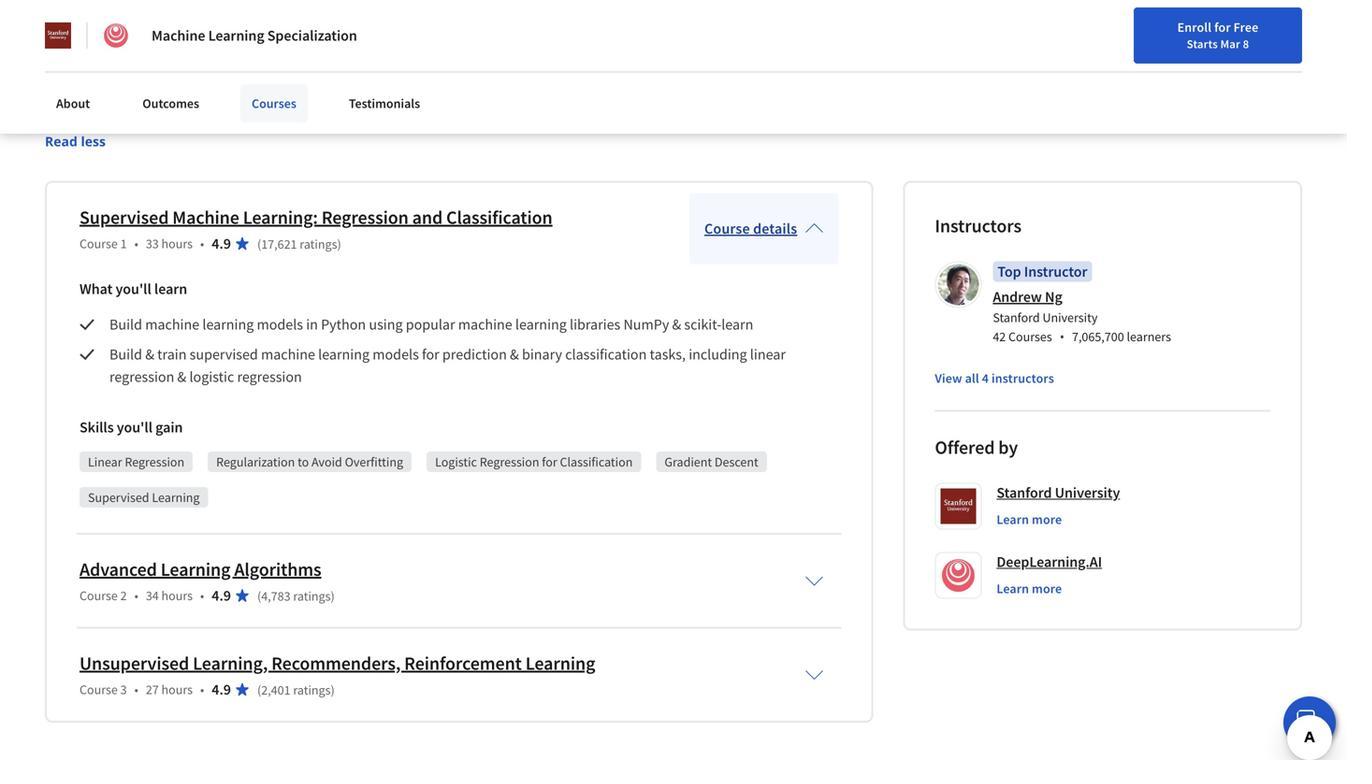 Task type: describe. For each thing, give the bounding box(es) containing it.
reinforcement
[[404, 652, 522, 676]]

find your new career link
[[876, 56, 1012, 80]]

read less button
[[45, 131, 106, 151]]

popular
[[406, 315, 455, 334]]

course details
[[705, 220, 798, 238]]

learning:
[[243, 206, 318, 229]]

enroll for free starts mar 8
[[1178, 19, 1259, 51]]

unsupervised
[[80, 652, 189, 676]]

find your new career
[[885, 59, 1003, 76]]

overfitting
[[345, 454, 403, 471]]

read
[[45, 132, 78, 150]]

• build recommender systems with a collaborative filtering approach and a content-based deep learning method.
[[45, 64, 746, 83]]

1 horizontal spatial a
[[264, 64, 271, 83]]

andrew ng link
[[993, 288, 1063, 306]]

models inside build & train supervised machine learning models for prediction & binary classification tasks, including linear regression & logistic regression
[[373, 345, 419, 364]]

learn inside stanford university learn more
[[997, 511, 1029, 528]]

techniques
[[221, 27, 290, 45]]

logistic
[[435, 454, 477, 471]]

classification
[[565, 345, 647, 364]]

outcomes link
[[131, 84, 211, 123]]

about
[[56, 95, 90, 112]]

2 horizontal spatial a
[[500, 64, 508, 83]]

1 regression from the left
[[109, 368, 174, 386]]

machine learning specialization
[[152, 26, 357, 45]]

specialization
[[267, 26, 357, 45]]

supervised machine learning: regression and classification link
[[80, 206, 553, 229]]

you'll for gain
[[117, 418, 153, 437]]

machine inside build & train supervised machine learning models for prediction & binary classification tasks, including linear regression & logistic regression
[[261, 345, 315, 364]]

english button
[[1012, 37, 1125, 98]]

stanford university image
[[45, 22, 71, 49]]

andrew
[[993, 288, 1042, 306]]

more inside stanford university learn more
[[1032, 511, 1062, 528]]

0 vertical spatial deep
[[604, 64, 635, 83]]

7,065,700
[[1072, 328, 1124, 345]]

approach
[[410, 64, 470, 83]]

2 regression from the left
[[237, 368, 302, 386]]

use
[[52, 27, 76, 45]]

clustering
[[521, 27, 583, 45]]

2 horizontal spatial and
[[586, 27, 610, 45]]

0 horizontal spatial deep
[[99, 101, 130, 120]]

learn more button for learn
[[997, 580, 1062, 598]]

using
[[369, 315, 403, 334]]

regularization
[[216, 454, 295, 471]]

linear regression
[[88, 454, 184, 471]]

anomaly
[[613, 27, 667, 45]]

courses link
[[241, 84, 308, 123]]

including inside build & train supervised machine learning models for prediction & binary classification tasks, including linear regression & logistic regression
[[689, 345, 747, 364]]

gain
[[155, 418, 183, 437]]

enroll
[[1178, 19, 1212, 36]]

• right 3
[[134, 682, 138, 699]]

& down train
[[177, 368, 186, 386]]

ratings for recommenders,
[[293, 682, 331, 699]]

about link
[[45, 84, 101, 123]]

4.9 for machine
[[212, 234, 231, 253]]

learning,
[[193, 652, 268, 676]]

stanford university learn more
[[997, 484, 1120, 528]]

learning for machine
[[208, 26, 264, 45]]

advanced learning algorithms link
[[80, 558, 321, 582]]

• left about
[[45, 101, 49, 120]]

view all 4 instructors
[[935, 370, 1055, 387]]

tasks,
[[650, 345, 686, 364]]

build machine learning models in python using popular machine learning libraries numpy & scikit-learn
[[109, 315, 754, 334]]

prediction
[[443, 345, 507, 364]]

mar
[[1221, 36, 1241, 51]]

linear
[[750, 345, 786, 364]]

logistic
[[189, 368, 234, 386]]

instructor
[[1024, 262, 1088, 281]]

show notifications image
[[1152, 61, 1175, 83]]

• inside top instructor andrew ng stanford university 42 courses • 7,065,700 learners
[[1060, 328, 1065, 346]]

for inside build & train supervised machine learning models for prediction & binary classification tasks, including linear regression & logistic regression
[[422, 345, 440, 364]]

stanford university link
[[997, 483, 1120, 503]]

ratings for algorithms
[[293, 588, 331, 605]]

hours for learning
[[161, 588, 193, 604]]

build up read less button
[[52, 101, 85, 120]]

unsupervised learning, recommenders, reinforcement learning link
[[80, 652, 596, 676]]

1 vertical spatial machine
[[172, 206, 239, 229]]

regularization to avoid overfitting
[[216, 454, 403, 471]]

university inside top instructor andrew ng stanford university 42 courses • 7,065,700 learners
[[1043, 309, 1098, 326]]

( for learning:
[[257, 236, 261, 253]]

0 vertical spatial including
[[460, 27, 518, 45]]

course for advanced learning algorithms
[[80, 588, 118, 604]]

learners
[[1127, 328, 1172, 345]]

2 horizontal spatial machine
[[458, 315, 513, 334]]

less
[[81, 132, 106, 150]]

deeplearning.ai learn more
[[997, 553, 1102, 597]]

top instructor andrew ng stanford university 42 courses • 7,065,700 learners
[[993, 262, 1172, 346]]

4.9 for learning,
[[212, 681, 231, 699]]

build inside build & train supervised machine learning models for prediction & binary classification tasks, including linear regression & logistic regression
[[109, 345, 142, 364]]

andrew ng image
[[938, 264, 979, 305]]

reinforcement
[[133, 101, 222, 120]]

courses inside top instructor andrew ng stanford university 42 courses • 7,065,700 learners
[[1009, 328, 1052, 345]]

skills
[[80, 418, 114, 437]]

gradient descent
[[665, 454, 759, 471]]

avoid
[[312, 454, 342, 471]]

starts
[[1187, 36, 1218, 51]]

( 17,621 ratings )
[[257, 236, 341, 253]]

for inside enroll for free starts mar 8
[[1215, 19, 1231, 36]]

linear
[[88, 454, 122, 471]]

• down advanced learning algorithms
[[200, 588, 204, 604]]

deeplearning.ai
[[997, 553, 1102, 572]]

build & train supervised machine learning models for prediction & binary classification tasks, including linear regression & logistic regression
[[109, 345, 789, 386]]

0 horizontal spatial courses
[[252, 95, 297, 112]]

supervised for supervised machine learning: regression and classification
[[80, 206, 169, 229]]

17,621
[[261, 236, 297, 253]]

details
[[753, 220, 798, 238]]

1 horizontal spatial regression
[[322, 206, 409, 229]]

learning up binary
[[516, 315, 567, 334]]

your
[[912, 59, 937, 76]]

0 horizontal spatial classification
[[446, 206, 553, 229]]

logistic regression for classification
[[435, 454, 633, 471]]

learning down 'anomaly'
[[638, 64, 690, 83]]

supervised
[[190, 345, 258, 364]]

career
[[967, 59, 1003, 76]]

( 2,401 ratings )
[[257, 682, 335, 699]]

ng
[[1045, 288, 1063, 306]]



Task type: locate. For each thing, give the bounding box(es) containing it.
• right 2 in the bottom of the page
[[134, 588, 138, 604]]

• down stanford university image
[[45, 64, 49, 83]]

deep up less
[[99, 101, 130, 120]]

learning inside build & train supervised machine learning models for prediction & binary classification tasks, including linear regression & logistic regression
[[318, 345, 370, 364]]

0 horizontal spatial learn
[[154, 280, 187, 298]]

algorithms
[[234, 558, 321, 582]]

( down learning:
[[257, 236, 261, 253]]

2 more from the top
[[1032, 581, 1062, 597]]

1 vertical spatial ratings
[[293, 588, 331, 605]]

8
[[1243, 36, 1250, 51]]

english
[[1046, 58, 1091, 77]]

a left content-
[[500, 64, 508, 83]]

machine down in
[[261, 345, 315, 364]]

build down what you'll learn
[[109, 315, 142, 334]]

gradient
[[665, 454, 712, 471]]

1 horizontal spatial machine
[[261, 345, 315, 364]]

& left train
[[145, 345, 154, 364]]

course for supervised machine learning: regression and classification
[[80, 235, 118, 252]]

build up about link
[[52, 64, 85, 83]]

1 4.9 from the top
[[212, 234, 231, 253]]

1 horizontal spatial classification
[[560, 454, 633, 471]]

learning
[[208, 26, 264, 45], [152, 489, 200, 506], [161, 558, 231, 582], [526, 652, 596, 676]]

1 vertical spatial deep
[[99, 101, 130, 120]]

2 horizontal spatial regression
[[480, 454, 539, 471]]

3 hours from the top
[[161, 682, 193, 699]]

more down deeplearning.ai
[[1032, 581, 1062, 597]]

courses right 42
[[1009, 328, 1052, 345]]

course left details
[[705, 220, 750, 238]]

a
[[264, 64, 271, 83], [500, 64, 508, 83], [88, 101, 96, 120]]

supervised for supervised learning
[[88, 489, 149, 506]]

new
[[940, 59, 964, 76]]

0 vertical spatial and
[[586, 27, 610, 45]]

course left 1
[[80, 235, 118, 252]]

1 ( from the top
[[257, 236, 261, 253]]

4
[[982, 370, 989, 387]]

learn more button for university
[[997, 510, 1062, 529]]

4,783
[[261, 588, 291, 605]]

1 learn more button from the top
[[997, 510, 1062, 529]]

0 horizontal spatial regression
[[125, 454, 184, 471]]

33
[[146, 235, 159, 252]]

1 horizontal spatial regression
[[237, 368, 302, 386]]

hours right 27
[[161, 682, 193, 699]]

supervised down linear
[[88, 489, 149, 506]]

ratings right 4,783
[[293, 588, 331, 605]]

1 vertical spatial courses
[[1009, 328, 1052, 345]]

course left 2 in the bottom of the page
[[80, 588, 118, 604]]

4.9
[[212, 234, 231, 253], [212, 587, 231, 605], [212, 681, 231, 699]]

•
[[45, 27, 49, 45], [45, 64, 49, 83], [45, 101, 49, 120], [134, 235, 138, 252], [200, 235, 204, 252], [1060, 328, 1065, 346], [134, 588, 138, 604], [200, 588, 204, 604], [134, 682, 138, 699], [200, 682, 204, 699]]

0 vertical spatial learn
[[154, 280, 187, 298]]

regression right logistic
[[480, 454, 539, 471]]

learning for supervised
[[152, 489, 200, 506]]

including right learning:
[[460, 27, 518, 45]]

all
[[965, 370, 980, 387]]

1 vertical spatial classification
[[560, 454, 633, 471]]

learn up linear
[[722, 315, 754, 334]]

( 4,783 ratings )
[[257, 588, 335, 605]]

0 vertical spatial hours
[[161, 235, 193, 252]]

you'll left gain
[[117, 418, 153, 437]]

4.9 down advanced learning algorithms
[[212, 587, 231, 605]]

collaborative
[[274, 64, 356, 83]]

) for algorithms
[[331, 588, 335, 605]]

regression for logistic regression for classification
[[480, 454, 539, 471]]

course inside dropdown button
[[705, 220, 750, 238]]

hours right 34
[[161, 588, 193, 604]]

• right 1
[[134, 235, 138, 252]]

1 vertical spatial supervised
[[88, 489, 149, 506]]

learning up supervised
[[202, 315, 254, 334]]

outcomes
[[142, 95, 199, 112]]

a up less
[[88, 101, 96, 120]]

1 vertical spatial learn
[[997, 581, 1029, 597]]

2 vertical spatial ratings
[[293, 682, 331, 699]]

0 horizontal spatial machine
[[145, 315, 199, 334]]

& left scikit-
[[672, 315, 681, 334]]

regression for linear regression
[[125, 454, 184, 471]]

learning down the 'python'
[[318, 345, 370, 364]]

regression down supervised
[[237, 368, 302, 386]]

university inside stanford university learn more
[[1055, 484, 1120, 502]]

0 horizontal spatial unsupervised
[[79, 27, 164, 45]]

34
[[146, 588, 159, 604]]

• use unsupervised learning techniques for unsupervised learning: including clustering and anomaly detection.
[[45, 27, 734, 45]]

2 4.9 from the top
[[212, 587, 231, 605]]

0 vertical spatial supervised
[[80, 206, 169, 229]]

27
[[146, 682, 159, 699]]

supervised machine learning: regression and classification
[[80, 206, 553, 229]]

2 vertical spatial and
[[412, 206, 443, 229]]

offered
[[935, 436, 995, 459]]

3 ( from the top
[[257, 682, 261, 699]]

ratings down recommenders,
[[293, 682, 331, 699]]

you'll
[[116, 280, 151, 298], [117, 418, 153, 437]]

deeplearning.ai image
[[103, 22, 129, 49]]

you'll right what
[[116, 280, 151, 298]]

1
[[120, 235, 127, 252]]

42
[[993, 328, 1006, 345]]

learn inside the deeplearning.ai learn more
[[997, 581, 1029, 597]]

models
[[257, 315, 303, 334], [373, 345, 419, 364]]

skills you'll gain
[[80, 418, 183, 437]]

& left binary
[[510, 345, 519, 364]]

• down learning,
[[200, 682, 204, 699]]

libraries
[[570, 315, 621, 334]]

None search field
[[267, 49, 575, 87]]

learn more button down deeplearning.ai
[[997, 580, 1062, 598]]

more down stanford university link
[[1032, 511, 1062, 528]]

1 horizontal spatial deep
[[604, 64, 635, 83]]

stanford down andrew
[[993, 309, 1040, 326]]

0 vertical spatial learn more button
[[997, 510, 1062, 529]]

learn more button down stanford university link
[[997, 510, 1062, 529]]

1 vertical spatial hours
[[161, 588, 193, 604]]

models left in
[[257, 315, 303, 334]]

more inside the deeplearning.ai learn more
[[1032, 581, 1062, 597]]

course details button
[[690, 193, 839, 265]]

0 horizontal spatial models
[[257, 315, 303, 334]]

deep right based
[[604, 64, 635, 83]]

what you'll learn
[[80, 280, 187, 298]]

unsupervised learning, recommenders, reinforcement learning
[[80, 652, 596, 676]]

course for unsupervised learning, recommenders, reinforcement learning
[[80, 682, 118, 699]]

regression
[[109, 368, 174, 386], [237, 368, 302, 386]]

) down recommenders,
[[331, 682, 335, 699]]

python
[[321, 315, 366, 334]]

0 vertical spatial (
[[257, 236, 261, 253]]

including down scikit-
[[689, 345, 747, 364]]

1 vertical spatial and
[[473, 64, 497, 83]]

learn down deeplearning.ai
[[997, 581, 1029, 597]]

courses
[[252, 95, 297, 112], [1009, 328, 1052, 345]]

to
[[298, 454, 309, 471]]

1 vertical spatial including
[[689, 345, 747, 364]]

hours for learning,
[[161, 682, 193, 699]]

course left 3
[[80, 682, 118, 699]]

what
[[80, 280, 113, 298]]

0 horizontal spatial regression
[[109, 368, 174, 386]]

1 horizontal spatial learn
[[722, 315, 754, 334]]

instructors
[[935, 214, 1022, 238]]

advanced learning algorithms
[[80, 558, 321, 582]]

1 vertical spatial 4.9
[[212, 587, 231, 605]]

1 vertical spatial learn more button
[[997, 580, 1062, 598]]

2 vertical spatial hours
[[161, 682, 193, 699]]

regression up ( 17,621 ratings ) at the top
[[322, 206, 409, 229]]

1 vertical spatial )
[[331, 588, 335, 605]]

university
[[1043, 309, 1098, 326], [1055, 484, 1120, 502]]

stanford inside stanford university learn more
[[997, 484, 1052, 502]]

2 learn more button from the top
[[997, 580, 1062, 598]]

) for learning:
[[337, 236, 341, 253]]

0 vertical spatial stanford
[[993, 309, 1040, 326]]

machine
[[152, 26, 205, 45], [172, 206, 239, 229]]

hours right "33"
[[161, 235, 193, 252]]

• right "33"
[[200, 235, 204, 252]]

regression up supervised learning
[[125, 454, 184, 471]]

machine up train
[[145, 315, 199, 334]]

coursera image
[[22, 53, 141, 83]]

) right 4,783
[[331, 588, 335, 605]]

university down ng
[[1043, 309, 1098, 326]]

testimonials link
[[338, 84, 432, 123]]

university up deeplearning.ai
[[1055, 484, 1120, 502]]

individuals
[[53, 9, 125, 28]]

recommender
[[88, 64, 177, 83]]

1 vertical spatial you'll
[[117, 418, 153, 437]]

1 horizontal spatial and
[[473, 64, 497, 83]]

) down supervised machine learning: regression and classification link
[[337, 236, 341, 253]]

courses down with
[[252, 95, 297, 112]]

recommenders,
[[271, 652, 401, 676]]

0 horizontal spatial a
[[88, 101, 96, 120]]

a right with
[[264, 64, 271, 83]]

models down using
[[373, 345, 419, 364]]

machine up the systems
[[152, 26, 205, 45]]

2,401
[[261, 682, 291, 699]]

for
[[1215, 19, 1231, 36], [293, 27, 311, 45], [422, 345, 440, 364], [542, 454, 557, 471]]

1 vertical spatial stanford
[[997, 484, 1052, 502]]

1 more from the top
[[1032, 511, 1062, 528]]

learning up the systems
[[166, 27, 218, 45]]

advanced
[[80, 558, 157, 582]]

2 hours from the top
[[161, 588, 193, 604]]

numpy
[[624, 315, 669, 334]]

2 ( from the top
[[257, 588, 261, 605]]

1 vertical spatial more
[[1032, 581, 1062, 597]]

1 horizontal spatial including
[[689, 345, 747, 364]]

find
[[885, 59, 910, 76]]

2 vertical spatial )
[[331, 682, 335, 699]]

0 vertical spatial classification
[[446, 206, 553, 229]]

0 vertical spatial you'll
[[116, 280, 151, 298]]

1 vertical spatial models
[[373, 345, 419, 364]]

hours for machine
[[161, 235, 193, 252]]

detection.
[[670, 27, 734, 45]]

4.9 left 17,621
[[212, 234, 231, 253]]

1 horizontal spatial models
[[373, 345, 419, 364]]

( down learning,
[[257, 682, 261, 699]]

0 vertical spatial 4.9
[[212, 234, 231, 253]]

you'll for learn
[[116, 280, 151, 298]]

1 vertical spatial university
[[1055, 484, 1120, 502]]

scikit-
[[684, 315, 722, 334]]

learning
[[166, 27, 218, 45], [638, 64, 690, 83], [225, 101, 276, 120], [202, 315, 254, 334], [516, 315, 567, 334], [318, 345, 370, 364]]

( down algorithms
[[257, 588, 261, 605]]

2 unsupervised from the left
[[314, 27, 398, 45]]

course 2 • 34 hours •
[[80, 588, 204, 604]]

1 unsupervised from the left
[[79, 27, 164, 45]]

1 horizontal spatial courses
[[1009, 328, 1052, 345]]

3 4.9 from the top
[[212, 681, 231, 699]]

1 learn from the top
[[997, 511, 1029, 528]]

machine
[[145, 315, 199, 334], [458, 315, 513, 334], [261, 345, 315, 364]]

filtering
[[359, 64, 407, 83]]

stanford inside top instructor andrew ng stanford university 42 courses • 7,065,700 learners
[[993, 309, 1040, 326]]

2 vertical spatial 4.9
[[212, 681, 231, 699]]

1 hours from the top
[[161, 235, 193, 252]]

chat with us image
[[1295, 708, 1325, 738]]

build left train
[[109, 345, 142, 364]]

1 horizontal spatial unsupervised
[[314, 27, 398, 45]]

learn down stanford university link
[[997, 511, 1029, 528]]

( for algorithms
[[257, 588, 261, 605]]

0 vertical spatial models
[[257, 315, 303, 334]]

learning for advanced
[[161, 558, 231, 582]]

• left use
[[45, 27, 49, 45]]

supervised learning
[[88, 489, 200, 506]]

learning:
[[401, 27, 457, 45]]

regression down train
[[109, 368, 174, 386]]

ratings for learning:
[[300, 236, 337, 253]]

unsupervised
[[79, 27, 164, 45], [314, 27, 398, 45]]

binary
[[522, 345, 562, 364]]

) for recommenders,
[[331, 682, 335, 699]]

deep
[[604, 64, 635, 83], [99, 101, 130, 120]]

learn down "33"
[[154, 280, 187, 298]]

content-
[[510, 64, 563, 83]]

0 vertical spatial more
[[1032, 511, 1062, 528]]

stanford down by
[[997, 484, 1052, 502]]

1 vertical spatial (
[[257, 588, 261, 605]]

1 vertical spatial learn
[[722, 315, 754, 334]]

train
[[157, 345, 187, 364]]

unsupervised up filtering
[[314, 27, 398, 45]]

2 vertical spatial (
[[257, 682, 261, 699]]

offered by
[[935, 436, 1018, 459]]

)
[[337, 236, 341, 253], [331, 588, 335, 605], [331, 682, 335, 699]]

0 vertical spatial university
[[1043, 309, 1098, 326]]

0 vertical spatial courses
[[252, 95, 297, 112]]

learning down with
[[225, 101, 276, 120]]

0 vertical spatial machine
[[152, 26, 205, 45]]

• left 7,065,700
[[1060, 328, 1065, 346]]

machine up prediction
[[458, 315, 513, 334]]

testimonials
[[349, 95, 420, 112]]

with
[[233, 64, 261, 83]]

machine up course 1 • 33 hours •
[[172, 206, 239, 229]]

0 vertical spatial ratings
[[300, 236, 337, 253]]

2
[[120, 588, 127, 604]]

supervised up 1
[[80, 206, 169, 229]]

regression
[[322, 206, 409, 229], [125, 454, 184, 471], [480, 454, 539, 471]]

ratings down supervised machine learning: regression and classification link
[[300, 236, 337, 253]]

deeplearning.ai link
[[997, 553, 1102, 572]]

and
[[586, 27, 610, 45], [473, 64, 497, 83], [412, 206, 443, 229]]

2 learn from the top
[[997, 581, 1029, 597]]

instructors
[[992, 370, 1055, 387]]

0 vertical spatial )
[[337, 236, 341, 253]]

unsupervised up recommender
[[79, 27, 164, 45]]

4.9 for learning
[[212, 587, 231, 605]]

supervised
[[80, 206, 169, 229], [88, 489, 149, 506]]

0 horizontal spatial including
[[460, 27, 518, 45]]

4.9 down learning,
[[212, 681, 231, 699]]

0 vertical spatial learn
[[997, 511, 1029, 528]]

0 horizontal spatial and
[[412, 206, 443, 229]]

( for recommenders,
[[257, 682, 261, 699]]



Task type: vqa. For each thing, say whether or not it's contained in the screenshot.
"with" to the right
no



